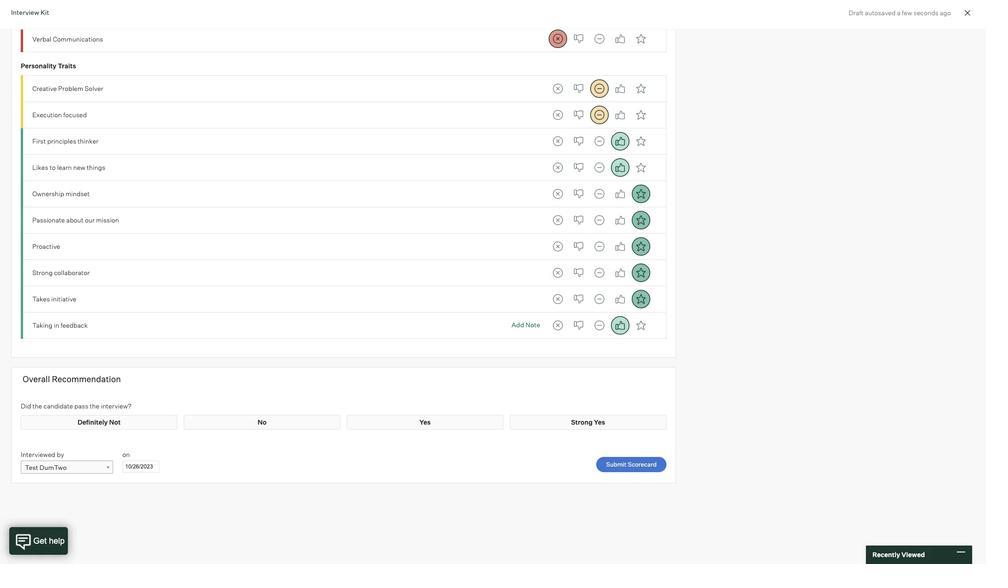 Task type: vqa. For each thing, say whether or not it's contained in the screenshot.
THE 0 OF 3 (0%)
no



Task type: describe. For each thing, give the bounding box(es) containing it.
11 tab list from the top
[[549, 317, 651, 335]]

2 the from the left
[[90, 402, 99, 410]]

strong yes button for initiative
[[632, 290, 651, 309]]

interview?
[[101, 402, 131, 410]]

no button for to
[[570, 159, 588, 177]]

no image for passionate about our mission
[[570, 211, 588, 230]]

strong for strong yes
[[571, 419, 593, 427]]

definitely not button for initiative
[[549, 290, 567, 309]]

pass
[[74, 402, 88, 410]]

definitely not image for problem
[[549, 80, 567, 98]]

mixed image for problem
[[590, 80, 609, 98]]

no image for takes initiative
[[570, 290, 588, 309]]

on
[[122, 451, 130, 459]]

6 no image from the top
[[570, 317, 588, 335]]

thinker
[[78, 137, 99, 145]]

proactive
[[32, 243, 60, 251]]

add note link
[[512, 319, 540, 329]]

strong yes image for problem
[[632, 80, 651, 98]]

tab list for to
[[549, 159, 651, 177]]

tab list for collaborator
[[549, 264, 651, 282]]

add
[[512, 321, 524, 329]]

recommendation
[[52, 374, 121, 385]]

definitely not button for focused
[[549, 106, 567, 124]]

mixed image for communications
[[590, 30, 609, 48]]

ownership
[[32, 190, 64, 198]]

definitely not image for communications
[[549, 30, 567, 48]]

11 yes button from the top
[[611, 317, 630, 335]]

strong yes button for principles
[[632, 132, 651, 151]]

no button for collaborator
[[570, 264, 588, 282]]

mixed button for focused
[[590, 106, 609, 124]]

yes image for creative problem solver
[[611, 80, 630, 98]]

yes button for focused
[[611, 106, 630, 124]]

mixed button for collaborator
[[590, 264, 609, 282]]

mixed button for mindset
[[590, 185, 609, 203]]

definitely not button for collaborator
[[549, 264, 567, 282]]

seconds
[[914, 9, 939, 17]]

8 definitely not image from the top
[[549, 317, 567, 335]]

yes image for mindset
[[611, 185, 630, 203]]

yes button for communications
[[611, 30, 630, 48]]

yes image for passionate about our mission
[[611, 211, 630, 230]]

8 yes button from the top
[[611, 238, 630, 256]]

mixed image for mindset
[[590, 185, 609, 203]]

autosaved
[[865, 9, 896, 17]]

yes image for collaborator
[[611, 264, 630, 282]]

things
[[87, 164, 105, 172]]

strong yes button for about
[[632, 211, 651, 230]]

strong yes
[[571, 419, 606, 427]]

candidate
[[44, 402, 73, 410]]

7 strong yes image from the top
[[632, 317, 651, 335]]

strong yes image for strong collaborator
[[632, 264, 651, 282]]

in
[[54, 322, 59, 330]]

interviewed by
[[21, 451, 64, 459]]

test dumtwo link
[[21, 461, 113, 475]]

1 the from the left
[[33, 402, 42, 410]]

first principles thinker
[[32, 137, 99, 145]]

definitely not image for takes initiative
[[549, 290, 567, 309]]

tab list for about
[[549, 211, 651, 230]]

add note
[[512, 321, 540, 329]]

new
[[73, 164, 85, 172]]

test dumtwo
[[25, 464, 67, 472]]

definitely not image for about
[[549, 211, 567, 230]]

no button for focused
[[570, 106, 588, 124]]

execution focused
[[32, 111, 87, 119]]

strong yes button for to
[[632, 159, 651, 177]]

voracious
[[32, 9, 62, 16]]

2 yes from the left
[[594, 419, 606, 427]]

definitely not button for about
[[549, 211, 567, 230]]

scorecard
[[628, 461, 657, 468]]

a
[[898, 9, 901, 17]]

strong yes image for communications
[[632, 30, 651, 48]]

creative problem solver
[[32, 85, 103, 93]]

strong yes image for initiative
[[632, 290, 651, 309]]

no image for to
[[570, 159, 588, 177]]

11 strong yes button from the top
[[632, 317, 651, 335]]

yes button for collaborator
[[611, 264, 630, 282]]

definitely not button for communications
[[549, 30, 567, 48]]

our
[[85, 216, 95, 224]]

yes image for principles
[[611, 132, 630, 151]]

strong for strong collaborator
[[32, 269, 53, 277]]

7 definitely not image from the top
[[549, 238, 567, 256]]

8 mixed button from the top
[[590, 238, 609, 256]]

1 yes from the left
[[420, 419, 431, 427]]

learn
[[57, 164, 72, 172]]

likes
[[32, 164, 48, 172]]

mixed image for principles
[[590, 132, 609, 151]]

strong yes button for problem
[[632, 80, 651, 98]]

submit
[[607, 461, 627, 468]]

no button for problem
[[570, 80, 588, 98]]

strong yes button for mindset
[[632, 185, 651, 203]]

to
[[50, 164, 56, 172]]

tab list for focused
[[549, 106, 651, 124]]

strong yes button for focused
[[632, 106, 651, 124]]

yes button for problem
[[611, 80, 630, 98]]

8 definitely not button from the top
[[549, 238, 567, 256]]

passionate about our mission
[[32, 216, 119, 224]]

takes initiative
[[32, 295, 76, 303]]

interview
[[11, 8, 39, 16]]

no button for principles
[[570, 132, 588, 151]]

kit
[[40, 8, 49, 16]]

11 definitely not button from the top
[[549, 317, 567, 335]]



Task type: locate. For each thing, give the bounding box(es) containing it.
5 definitely not button from the top
[[549, 159, 567, 177]]

4 mixed image from the top
[[590, 185, 609, 203]]

mixed button for communications
[[590, 30, 609, 48]]

tab list for communications
[[549, 30, 651, 48]]

tab list for mindset
[[549, 185, 651, 203]]

7 yes button from the top
[[611, 211, 630, 230]]

5 no button from the top
[[570, 159, 588, 177]]

collaborator
[[54, 269, 90, 277]]

definitely not image
[[549, 30, 567, 48], [549, 80, 567, 98], [549, 106, 567, 124], [549, 159, 567, 177], [549, 185, 567, 203], [549, 211, 567, 230], [549, 238, 567, 256], [549, 317, 567, 335]]

3 no image from the top
[[570, 159, 588, 177]]

5 yes image from the top
[[611, 185, 630, 203]]

3 no image from the top
[[570, 185, 588, 203]]

yes button
[[611, 30, 630, 48], [611, 80, 630, 98], [611, 106, 630, 124], [611, 132, 630, 151], [611, 159, 630, 177], [611, 185, 630, 203], [611, 211, 630, 230], [611, 238, 630, 256], [611, 264, 630, 282], [611, 290, 630, 309], [611, 317, 630, 335]]

0 horizontal spatial the
[[33, 402, 42, 410]]

initiative
[[51, 295, 76, 303]]

4 yes image from the top
[[611, 159, 630, 177]]

2 mixed image from the top
[[590, 80, 609, 98]]

1 yes button from the top
[[611, 30, 630, 48]]

3 definitely not image from the top
[[549, 106, 567, 124]]

5 definitely not image from the top
[[549, 185, 567, 203]]

None text field
[[122, 461, 159, 473]]

not
[[109, 419, 121, 427]]

4 mixed image from the top
[[590, 317, 609, 335]]

no image for ownership mindset
[[570, 185, 588, 203]]

1 strong yes image from the top
[[632, 30, 651, 48]]

yes button for mindset
[[611, 185, 630, 203]]

mixed button for problem
[[590, 80, 609, 98]]

1 vertical spatial yes image
[[611, 211, 630, 230]]

1 mixed button from the top
[[590, 30, 609, 48]]

test
[[25, 464, 38, 472]]

6 definitely not button from the top
[[549, 185, 567, 203]]

1 strong yes image from the top
[[632, 106, 651, 124]]

takes
[[32, 295, 50, 303]]

2 no image from the top
[[570, 106, 588, 124]]

draft autosaved a few seconds ago
[[849, 9, 952, 17]]

yes image for initiative
[[611, 290, 630, 309]]

no image for communications
[[570, 30, 588, 48]]

1 definitely not image from the top
[[549, 132, 567, 151]]

recently
[[873, 551, 901, 559]]

7 mixed button from the top
[[590, 211, 609, 230]]

2 definitely not image from the top
[[549, 80, 567, 98]]

traits
[[58, 62, 76, 70]]

4 no image from the top
[[570, 211, 588, 230]]

mixed image
[[590, 30, 609, 48], [590, 80, 609, 98], [590, 132, 609, 151], [590, 185, 609, 203], [590, 211, 609, 230], [590, 238, 609, 256], [590, 290, 609, 309]]

yes button for about
[[611, 211, 630, 230]]

6 yes image from the top
[[611, 238, 630, 256]]

tab list
[[549, 30, 651, 48], [549, 80, 651, 98], [549, 106, 651, 124], [549, 132, 651, 151], [549, 159, 651, 177], [549, 185, 651, 203], [549, 211, 651, 230], [549, 238, 651, 256], [549, 264, 651, 282], [549, 290, 651, 309], [549, 317, 651, 335]]

passionate
[[32, 216, 65, 224]]

yes image
[[611, 30, 630, 48], [611, 106, 630, 124], [611, 132, 630, 151], [611, 159, 630, 177], [611, 185, 630, 203], [611, 238, 630, 256], [611, 264, 630, 282], [611, 290, 630, 309], [611, 317, 630, 335]]

no button for about
[[570, 211, 588, 230]]

4 strong yes image from the top
[[632, 211, 651, 230]]

no button for initiative
[[570, 290, 588, 309]]

voracious learner
[[32, 9, 84, 16]]

draft
[[849, 9, 864, 17]]

2 mixed button from the top
[[590, 80, 609, 98]]

dumtwo
[[40, 464, 67, 472]]

the right pass
[[90, 402, 99, 410]]

4 strong yes button from the top
[[632, 132, 651, 151]]

0 horizontal spatial strong
[[32, 269, 53, 277]]

10 definitely not button from the top
[[549, 290, 567, 309]]

tab list for principles
[[549, 132, 651, 151]]

6 strong yes image from the top
[[632, 290, 651, 309]]

solver
[[85, 85, 103, 93]]

2 strong yes image from the top
[[632, 132, 651, 151]]

7 yes image from the top
[[611, 264, 630, 282]]

learner
[[63, 9, 84, 16]]

5 strong yes image from the top
[[632, 238, 651, 256]]

definitely not
[[78, 419, 121, 427]]

feedback
[[61, 322, 88, 330]]

4 yes button from the top
[[611, 132, 630, 151]]

3 tab list from the top
[[549, 106, 651, 124]]

yes image for to
[[611, 159, 630, 177]]

9 mixed button from the top
[[590, 264, 609, 282]]

overall
[[23, 374, 50, 385]]

no image
[[570, 80, 588, 98], [570, 106, 588, 124], [570, 185, 588, 203], [570, 211, 588, 230], [570, 290, 588, 309]]

strong yes image
[[632, 106, 651, 124], [632, 132, 651, 151], [632, 185, 651, 203], [632, 264, 651, 282]]

3 mixed image from the top
[[590, 132, 609, 151]]

0 vertical spatial definitely not image
[[549, 132, 567, 151]]

11 no button from the top
[[570, 317, 588, 335]]

mixed image for about
[[590, 211, 609, 230]]

mixed button for about
[[590, 211, 609, 230]]

1 yes image from the top
[[611, 80, 630, 98]]

3 mixed image from the top
[[590, 264, 609, 282]]

1 no image from the top
[[570, 30, 588, 48]]

strong collaborator
[[32, 269, 90, 277]]

taking in feedback
[[32, 322, 88, 330]]

4 no button from the top
[[570, 132, 588, 151]]

personality
[[21, 62, 56, 70]]

execution
[[32, 111, 62, 119]]

no button for mindset
[[570, 185, 588, 203]]

definitely not image for mindset
[[549, 185, 567, 203]]

2 mixed image from the top
[[590, 159, 609, 177]]

viewed
[[902, 551, 925, 559]]

strong yes button for collaborator
[[632, 264, 651, 282]]

6 yes button from the top
[[611, 185, 630, 203]]

the
[[33, 402, 42, 410], [90, 402, 99, 410]]

submit scorecard link
[[597, 457, 667, 473]]

did
[[21, 402, 31, 410]]

7 definitely not button from the top
[[549, 211, 567, 230]]

mission
[[96, 216, 119, 224]]

2 vertical spatial definitely not image
[[549, 290, 567, 309]]

definitely
[[78, 419, 108, 427]]

1 yes image from the top
[[611, 30, 630, 48]]

5 tab list from the top
[[549, 159, 651, 177]]

no image
[[570, 30, 588, 48], [570, 132, 588, 151], [570, 159, 588, 177], [570, 238, 588, 256], [570, 264, 588, 282], [570, 317, 588, 335]]

taking
[[32, 322, 52, 330]]

interviewed
[[21, 451, 55, 459]]

focused
[[63, 111, 87, 119]]

definitely not image for first principles thinker
[[549, 132, 567, 151]]

11 mixed button from the top
[[590, 317, 609, 335]]

mixed image for initiative
[[590, 290, 609, 309]]

4 no image from the top
[[570, 238, 588, 256]]

3 strong yes image from the top
[[632, 159, 651, 177]]

6 no button from the top
[[570, 185, 588, 203]]

strong yes image for about
[[632, 211, 651, 230]]

first
[[32, 137, 46, 145]]

4 tab list from the top
[[549, 132, 651, 151]]

6 mixed image from the top
[[590, 238, 609, 256]]

3 no button from the top
[[570, 106, 588, 124]]

definitely not button for problem
[[549, 80, 567, 98]]

yes
[[420, 419, 431, 427], [594, 419, 606, 427]]

2 yes image from the top
[[611, 211, 630, 230]]

1 horizontal spatial the
[[90, 402, 99, 410]]

definitely not image for strong collaborator
[[549, 264, 567, 282]]

mixed button
[[590, 30, 609, 48], [590, 80, 609, 98], [590, 106, 609, 124], [590, 132, 609, 151], [590, 159, 609, 177], [590, 185, 609, 203], [590, 211, 609, 230], [590, 238, 609, 256], [590, 264, 609, 282], [590, 290, 609, 309], [590, 317, 609, 335]]

8 no button from the top
[[570, 238, 588, 256]]

5 strong yes button from the top
[[632, 159, 651, 177]]

1 horizontal spatial strong
[[571, 419, 593, 427]]

communications
[[53, 35, 103, 43]]

no image for collaborator
[[570, 264, 588, 282]]

4 mixed button from the top
[[590, 132, 609, 151]]

7 mixed image from the top
[[590, 290, 609, 309]]

6 strong yes button from the top
[[632, 185, 651, 203]]

3 strong yes button from the top
[[632, 106, 651, 124]]

no button for communications
[[570, 30, 588, 48]]

1 definitely not image from the top
[[549, 30, 567, 48]]

6 definitely not image from the top
[[549, 211, 567, 230]]

1 horizontal spatial yes
[[594, 419, 606, 427]]

mixed image
[[590, 106, 609, 124], [590, 159, 609, 177], [590, 264, 609, 282], [590, 317, 609, 335]]

strong yes image
[[632, 30, 651, 48], [632, 80, 651, 98], [632, 159, 651, 177], [632, 211, 651, 230], [632, 238, 651, 256], [632, 290, 651, 309], [632, 317, 651, 335]]

7 strong yes button from the top
[[632, 211, 651, 230]]

verbal
[[32, 35, 51, 43]]

3 strong yes image from the top
[[632, 185, 651, 203]]

mixed button for principles
[[590, 132, 609, 151]]

close image
[[963, 7, 974, 18]]

5 no image from the top
[[570, 264, 588, 282]]

likes to learn new things
[[32, 164, 105, 172]]

5 yes button from the top
[[611, 159, 630, 177]]

note
[[526, 321, 540, 329]]

1 vertical spatial strong
[[571, 419, 593, 427]]

strong yes button for communications
[[632, 30, 651, 48]]

8 tab list from the top
[[549, 238, 651, 256]]

ago
[[940, 9, 952, 17]]

mixed image for likes to learn new things
[[590, 159, 609, 177]]

1 no button from the top
[[570, 30, 588, 48]]

no image for execution focused
[[570, 106, 588, 124]]

yes button for principles
[[611, 132, 630, 151]]

9 tab list from the top
[[549, 264, 651, 282]]

yes button for to
[[611, 159, 630, 177]]

verbal communications
[[32, 35, 103, 43]]

2 no button from the top
[[570, 80, 588, 98]]

7 tab list from the top
[[549, 211, 651, 230]]

tab list for initiative
[[549, 290, 651, 309]]

few
[[902, 9, 913, 17]]

definitely not button for to
[[549, 159, 567, 177]]

strong yes image for ownership mindset
[[632, 185, 651, 203]]

definitely not image for to
[[549, 159, 567, 177]]

mindset
[[66, 190, 90, 198]]

problem
[[58, 85, 83, 93]]

10 mixed button from the top
[[590, 290, 609, 309]]

0 vertical spatial yes image
[[611, 80, 630, 98]]

definitely not button for mindset
[[549, 185, 567, 203]]

0 horizontal spatial yes
[[420, 419, 431, 427]]

no
[[258, 419, 267, 427]]

mixed image for strong collaborator
[[590, 264, 609, 282]]

4 strong yes image from the top
[[632, 264, 651, 282]]

4 definitely not image from the top
[[549, 159, 567, 177]]

personality traits
[[21, 62, 76, 70]]

no button
[[570, 30, 588, 48], [570, 80, 588, 98], [570, 106, 588, 124], [570, 132, 588, 151], [570, 159, 588, 177], [570, 185, 588, 203], [570, 211, 588, 230], [570, 238, 588, 256], [570, 264, 588, 282], [570, 290, 588, 309], [570, 317, 588, 335]]

mixed button for to
[[590, 159, 609, 177]]

interview kit
[[11, 8, 49, 16]]

no image for creative problem solver
[[570, 80, 588, 98]]

by
[[57, 451, 64, 459]]

5 mixed image from the top
[[590, 211, 609, 230]]

definitely not button
[[549, 30, 567, 48], [549, 80, 567, 98], [549, 106, 567, 124], [549, 132, 567, 151], [549, 159, 567, 177], [549, 185, 567, 203], [549, 211, 567, 230], [549, 238, 567, 256], [549, 264, 567, 282], [549, 290, 567, 309], [549, 317, 567, 335]]

9 yes image from the top
[[611, 317, 630, 335]]

mixed button for initiative
[[590, 290, 609, 309]]

2 strong yes button from the top
[[632, 80, 651, 98]]

definitely not image
[[549, 132, 567, 151], [549, 264, 567, 282], [549, 290, 567, 309]]

definitely not button for principles
[[549, 132, 567, 151]]

1 definitely not button from the top
[[549, 30, 567, 48]]

yes image for focused
[[611, 106, 630, 124]]

2 yes image from the top
[[611, 106, 630, 124]]

strong yes button
[[632, 30, 651, 48], [632, 80, 651, 98], [632, 106, 651, 124], [632, 132, 651, 151], [632, 159, 651, 177], [632, 185, 651, 203], [632, 211, 651, 230], [632, 238, 651, 256], [632, 264, 651, 282], [632, 290, 651, 309], [632, 317, 651, 335]]

principles
[[47, 137, 76, 145]]

3 definitely not button from the top
[[549, 106, 567, 124]]

creative
[[32, 85, 57, 93]]

recently viewed
[[873, 551, 925, 559]]

9 yes button from the top
[[611, 264, 630, 282]]

2 no image from the top
[[570, 132, 588, 151]]

yes image
[[611, 80, 630, 98], [611, 211, 630, 230]]

mixed image for execution focused
[[590, 106, 609, 124]]

2 definitely not image from the top
[[549, 264, 567, 282]]

about
[[66, 216, 84, 224]]

strong yes image for first principles thinker
[[632, 132, 651, 151]]

definitely not image for focused
[[549, 106, 567, 124]]

1 mixed image from the top
[[590, 106, 609, 124]]

strong yes image for to
[[632, 159, 651, 177]]

1 mixed image from the top
[[590, 30, 609, 48]]

3 yes image from the top
[[611, 132, 630, 151]]

2 strong yes image from the top
[[632, 80, 651, 98]]

did the candidate pass the interview?
[[21, 402, 131, 410]]

10 no button from the top
[[570, 290, 588, 309]]

overall recommendation
[[23, 374, 121, 385]]

8 strong yes button from the top
[[632, 238, 651, 256]]

1 strong yes button from the top
[[632, 30, 651, 48]]

the right the did
[[33, 402, 42, 410]]

no image for principles
[[570, 132, 588, 151]]

ownership mindset
[[32, 190, 90, 198]]

2 definitely not button from the top
[[549, 80, 567, 98]]

strong
[[32, 269, 53, 277], [571, 419, 593, 427]]

2 yes button from the top
[[611, 80, 630, 98]]

strong yes image for execution focused
[[632, 106, 651, 124]]

tab list for problem
[[549, 80, 651, 98]]

1 vertical spatial definitely not image
[[549, 264, 567, 282]]

5 no image from the top
[[570, 290, 588, 309]]

0 vertical spatial strong
[[32, 269, 53, 277]]

yes button for initiative
[[611, 290, 630, 309]]

yes image for communications
[[611, 30, 630, 48]]

submit scorecard
[[607, 461, 657, 468]]



